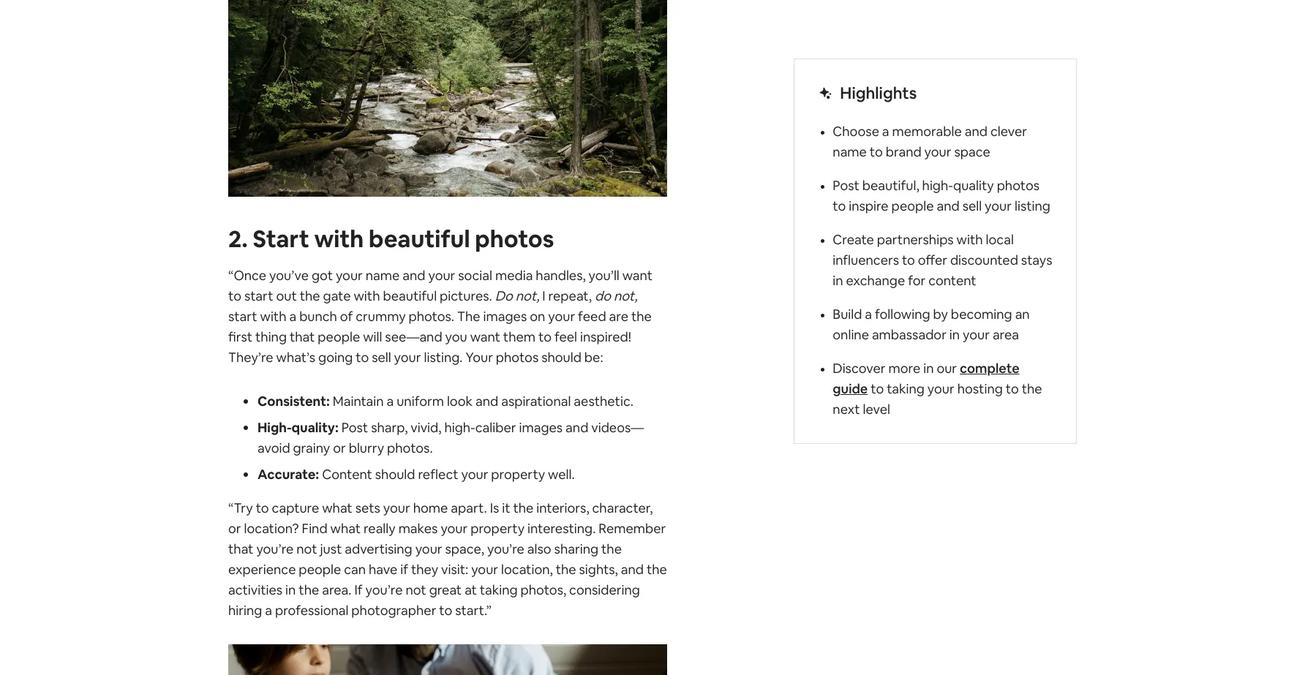 Task type: vqa. For each thing, say whether or not it's contained in the screenshot.
4.87 out of 5 average rating icon
no



Task type: describe. For each thing, give the bounding box(es) containing it.
the inside to taking your hosting to the next level
[[1022, 380, 1042, 397]]

your inside to taking your hosting to the next level
[[928, 380, 955, 397]]

discover
[[833, 360, 886, 377]]

the
[[457, 308, 480, 325]]

more
[[889, 360, 921, 377]]

0 vertical spatial property
[[491, 466, 545, 483]]

blurry
[[349, 440, 384, 457]]

aspirational
[[501, 393, 571, 410]]

to right "try
[[256, 500, 269, 517]]

grainy
[[293, 440, 330, 457]]

accurate: content should reflect your property well.
[[258, 466, 575, 483]]

feel
[[554, 329, 577, 346]]

2 not, from the left
[[614, 288, 638, 305]]

on
[[530, 308, 545, 325]]

what's
[[276, 349, 315, 366]]

following
[[875, 306, 930, 323]]

feed
[[578, 308, 606, 325]]

caliber
[[475, 420, 516, 436]]

if
[[400, 561, 408, 578]]

taking inside to taking your hosting to the next level
[[887, 380, 925, 397]]

just
[[320, 541, 342, 558]]

post for sharp,
[[341, 420, 368, 436]]

level
[[863, 401, 890, 418]]

area.
[[322, 582, 352, 599]]

your up space,
[[441, 520, 468, 537]]

images inside do not, i repeat, do not, start with a bunch of crummy photos. the images on your feed are the first thing that people will see—and you want them to feel inspired! they're what's going to sell your listing. your photos should be:
[[483, 308, 527, 325]]

to down great
[[439, 602, 452, 619]]

videos—
[[591, 420, 644, 436]]

start."
[[455, 602, 492, 619]]

to down complete
[[1006, 380, 1019, 397]]

space,
[[445, 541, 484, 558]]

0 horizontal spatial you're
[[256, 541, 294, 558]]

high-quality:
[[258, 420, 339, 436]]

see—and
[[385, 329, 442, 346]]

out
[[276, 288, 297, 305]]

to taking your hosting to the next level
[[833, 380, 1042, 418]]

to inside create partnerships with local influencers to offer discounted stays in exchange for content
[[902, 252, 915, 268]]

and right look
[[476, 393, 498, 410]]

accurate:
[[258, 466, 319, 483]]

photos,
[[521, 582, 566, 599]]

and inside post sharp, vivid, high-caliber images and videos— avoid grainy or blurry photos.
[[566, 420, 588, 436]]

with inside do not, i repeat, do not, start with a bunch of crummy photos. the images on your feed are the first thing that people will see—and you want them to feel inspired! they're what's going to sell your listing. your photos should be:
[[260, 308, 286, 325]]

a up "sharp,"
[[387, 393, 394, 410]]

at
[[465, 582, 477, 599]]

online
[[833, 326, 869, 343]]

high-
[[258, 420, 292, 436]]

our
[[937, 360, 957, 377]]

handles,
[[536, 267, 586, 284]]

photographer
[[351, 602, 436, 619]]

partnerships
[[877, 231, 954, 248]]

avoid
[[258, 440, 290, 457]]

look
[[447, 393, 473, 410]]

images inside post sharp, vivid, high-caliber images and videos— avoid grainy or blurry photos.
[[519, 420, 563, 436]]

sharing
[[554, 541, 598, 558]]

0 vertical spatial beautiful
[[369, 224, 470, 254]]

the right it
[[513, 500, 534, 517]]

for
[[908, 272, 926, 289]]

hiring
[[228, 602, 262, 619]]

the up sights,
[[601, 541, 622, 558]]

discover more in our
[[833, 360, 960, 377]]

will
[[363, 329, 382, 346]]

with inside ""once you've got your name and your social media handles, you'll want to start out the gate with beautiful pictures."
[[354, 288, 380, 305]]

that inside do not, i repeat, do not, start with a bunch of crummy photos. the images on your feed are the first thing that people will see—and you want them to feel inspired! they're what's going to sell your listing. your photos should be:
[[290, 329, 315, 346]]

build a following by becoming an online ambassador in your area
[[833, 306, 1030, 343]]

visit:
[[441, 561, 468, 578]]

in inside "build a following by becoming an online ambassador in your area"
[[950, 326, 960, 343]]

are
[[609, 308, 628, 325]]

your inside "build a following by becoming an online ambassador in your area"
[[963, 326, 990, 343]]

thing
[[255, 329, 287, 346]]

start inside do not, i repeat, do not, start with a bunch of crummy photos. the images on your feed are the first thing that people will see—and you want them to feel inspired! they're what's going to sell your listing. your photos should be:
[[228, 308, 257, 325]]

capture
[[272, 500, 319, 517]]

your up apart.
[[461, 466, 488, 483]]

in left our
[[923, 360, 934, 377]]

an
[[1015, 306, 1030, 323]]

media
[[495, 267, 533, 284]]

and inside ""once you've got your name and your social media handles, you'll want to start out the gate with beautiful pictures."
[[403, 267, 425, 284]]

you've
[[269, 267, 309, 284]]

choose a memorable and clever name to brand your space
[[833, 123, 1027, 160]]

hosting
[[957, 380, 1003, 397]]

experience
[[228, 561, 296, 578]]

they
[[411, 561, 438, 578]]

your inside post beautiful, high-quality photos to inspire people and sell your listing
[[985, 198, 1012, 214]]

the up professional
[[299, 582, 319, 599]]

your up at in the bottom of the page
[[471, 561, 498, 578]]

"try
[[228, 500, 253, 517]]

guide
[[833, 380, 868, 397]]

high- inside post sharp, vivid, high-caliber images and videos— avoid grainy or blurry photos.
[[444, 420, 475, 436]]

"once you've got your name and your social media handles, you'll want to start out the gate with beautiful pictures.
[[228, 267, 653, 305]]

the inside ""once you've got your name and your social media handles, you'll want to start out the gate with beautiful pictures."
[[300, 288, 320, 305]]

people inside post beautiful, high-quality photos to inspire people and sell your listing
[[892, 198, 934, 214]]

uniform
[[397, 393, 444, 410]]

really
[[364, 520, 396, 537]]

beautiful,
[[862, 177, 919, 194]]

you
[[445, 329, 467, 346]]

social
[[458, 267, 492, 284]]

do
[[495, 288, 513, 305]]

listing
[[1015, 198, 1050, 214]]

memorable
[[892, 123, 962, 140]]

your inside choose a memorable and clever name to brand your space
[[924, 143, 951, 160]]

with inside create partnerships with local influencers to offer discounted stays in exchange for content
[[957, 231, 983, 248]]

location?
[[244, 520, 299, 537]]

to left feel
[[538, 329, 552, 346]]

1 horizontal spatial you're
[[365, 582, 403, 599]]

or inside post sharp, vivid, high-caliber images and videos— avoid grainy or blurry photos.
[[333, 440, 346, 457]]

if
[[354, 582, 363, 599]]

photos for beautiful
[[475, 224, 554, 254]]

do
[[595, 288, 611, 305]]

your down see—and
[[394, 349, 421, 366]]



Task type: locate. For each thing, give the bounding box(es) containing it.
complete guide link
[[833, 360, 1020, 397]]

to left brand
[[870, 143, 883, 160]]

0 vertical spatial name
[[833, 143, 867, 160]]

quality
[[953, 177, 994, 194]]

can
[[344, 561, 366, 578]]

sets
[[355, 500, 380, 517]]

is
[[490, 500, 499, 517]]

0 horizontal spatial or
[[228, 520, 241, 537]]

and inside choose a memorable and clever name to brand your space
[[965, 123, 988, 140]]

0 vertical spatial photos
[[997, 177, 1040, 194]]

apart.
[[451, 500, 487, 517]]

by
[[933, 306, 948, 323]]

1 horizontal spatial sell
[[963, 198, 982, 214]]

1 vertical spatial beautiful
[[383, 288, 437, 305]]

vivid,
[[411, 420, 441, 436]]

you'll
[[589, 267, 620, 284]]

photos. inside do not, i repeat, do not, start with a bunch of crummy photos. the images on your feed are the first thing that people will see—and you want them to feel inspired! they're what's going to sell your listing. your photos should be:
[[409, 308, 454, 325]]

1 vertical spatial photos.
[[387, 440, 433, 457]]

to
[[870, 143, 883, 160], [833, 198, 846, 214], [902, 252, 915, 268], [228, 288, 241, 305], [538, 329, 552, 346], [356, 349, 369, 366], [871, 380, 884, 397], [1006, 380, 1019, 397], [256, 500, 269, 517], [439, 602, 452, 619]]

photos. up see—and
[[409, 308, 454, 325]]

what
[[322, 500, 352, 517], [330, 520, 361, 537]]

to down will at the left of the page
[[356, 349, 369, 366]]

your up they
[[415, 541, 442, 558]]

your up the pictures.
[[428, 267, 455, 284]]

1 horizontal spatial not,
[[614, 288, 638, 305]]

interesting.
[[527, 520, 596, 537]]

what up just
[[330, 520, 361, 537]]

1 horizontal spatial should
[[541, 349, 582, 366]]

people down just
[[299, 561, 341, 578]]

you're down have
[[365, 582, 403, 599]]

property up it
[[491, 466, 545, 483]]

brand
[[886, 143, 922, 160]]

1 vertical spatial what
[[330, 520, 361, 537]]

a inside "build a following by becoming an online ambassador in your area"
[[865, 306, 872, 323]]

in inside create partnerships with local influencers to offer discounted stays in exchange for content
[[833, 272, 843, 289]]

0 vertical spatial post
[[833, 177, 860, 194]]

0 horizontal spatial that
[[228, 541, 253, 558]]

that up experience
[[228, 541, 253, 558]]

also
[[527, 541, 551, 558]]

river in the woods. image
[[228, 0, 667, 197], [228, 0, 667, 197]]

photos inside do not, i repeat, do not, start with a bunch of crummy photos. the images on your feed are the first thing that people will see—and you want them to feel inspired! they're what's going to sell your listing. your photos should be:
[[496, 349, 539, 366]]

with up discounted at the right top of the page
[[957, 231, 983, 248]]

1 horizontal spatial or
[[333, 440, 346, 457]]

considering
[[569, 582, 640, 599]]

should
[[541, 349, 582, 366], [375, 466, 415, 483]]

in
[[833, 272, 843, 289], [950, 326, 960, 343], [923, 360, 934, 377], [285, 582, 296, 599]]

taking right at in the bottom of the page
[[480, 582, 518, 599]]

or left the blurry on the bottom of the page
[[333, 440, 346, 457]]

0 vertical spatial or
[[333, 440, 346, 457]]

1 horizontal spatial high-
[[922, 177, 953, 194]]

taking down more
[[887, 380, 925, 397]]

in up professional
[[285, 582, 296, 599]]

and inside post beautiful, high-quality photos to inspire people and sell your listing
[[937, 198, 960, 214]]

they're
[[228, 349, 273, 366]]

beautiful inside ""once you've got your name and your social media handles, you'll want to start out the gate with beautiful pictures."
[[383, 288, 437, 305]]

character,
[[592, 500, 653, 517]]

a down out
[[289, 308, 296, 325]]

or inside "try to capture what sets your home apart. is it the interiors, character, or location? find what really makes your property interesting. remember that you're not just advertising your space, you're also sharing the experience people can have if they visit: your location, the sights, and the activities in the area. if you're not great at taking photos, considering hiring a professional photographer to start."
[[228, 520, 241, 537]]

professional
[[275, 602, 349, 619]]

advertising
[[345, 541, 412, 558]]

high- down look
[[444, 420, 475, 436]]

and down the quality
[[937, 198, 960, 214]]

a inside choose a memorable and clever name to brand your space
[[882, 123, 889, 140]]

1 vertical spatial photos
[[475, 224, 554, 254]]

create partnerships with local influencers to offer discounted stays in exchange for content
[[833, 231, 1052, 289]]

want inside ""once you've got your name and your social media handles, you'll want to start out the gate with beautiful pictures."
[[622, 267, 653, 284]]

start down "once
[[244, 288, 273, 305]]

want right the you'll
[[622, 267, 653, 284]]

your down becoming at the right top
[[963, 326, 990, 343]]

images down aspirational
[[519, 420, 563, 436]]

well.
[[548, 466, 575, 483]]

images
[[483, 308, 527, 325], [519, 420, 563, 436]]

photos for quality
[[997, 177, 1040, 194]]

1 horizontal spatial not
[[406, 582, 426, 599]]

location,
[[501, 561, 553, 578]]

consistent:
[[258, 393, 330, 410]]

the up bunch
[[300, 288, 320, 305]]

high- inside post beautiful, high-quality photos to inspire people and sell your listing
[[922, 177, 953, 194]]

1 vertical spatial post
[[341, 420, 368, 436]]

them
[[503, 329, 536, 346]]

inspired!
[[580, 329, 631, 346]]

influencers
[[833, 252, 899, 268]]

highlights
[[840, 83, 917, 103]]

0 horizontal spatial high-
[[444, 420, 475, 436]]

quality:
[[292, 420, 339, 436]]

name inside ""once you've got your name and your social media handles, you'll want to start out the gate with beautiful pictures."
[[366, 267, 400, 284]]

2.
[[228, 224, 248, 254]]

0 vertical spatial photos.
[[409, 308, 454, 325]]

create
[[833, 231, 874, 248]]

your down our
[[928, 380, 955, 397]]

1 horizontal spatial name
[[833, 143, 867, 160]]

reflect
[[418, 466, 458, 483]]

people inside do not, i repeat, do not, start with a bunch of crummy photos. the images on your feed are the first thing that people will see—and you want them to feel inspired! they're what's going to sell your listing. your photos should be:
[[318, 329, 360, 346]]

beautiful up ""once you've got your name and your social media handles, you'll want to start out the gate with beautiful pictures."
[[369, 224, 470, 254]]

want inside do not, i repeat, do not, start with a bunch of crummy photos. the images on your feed are the first thing that people will see—and you want them to feel inspired! they're what's going to sell your listing. your photos should be:
[[470, 329, 500, 346]]

post inside post sharp, vivid, high-caliber images and videos— avoid grainy or blurry photos.
[[341, 420, 368, 436]]

people down beautiful,
[[892, 198, 934, 214]]

1 vertical spatial not
[[406, 582, 426, 599]]

property
[[491, 466, 545, 483], [471, 520, 525, 537]]

high- down choose a memorable and clever name to brand your space
[[922, 177, 953, 194]]

property inside "try to capture what sets your home apart. is it the interiors, character, or location? find what really makes your property interesting. remember that you're not just advertising your space, you're also sharing the experience people can have if they visit: your location, the sights, and the activities in the area. if you're not great at taking photos, considering hiring a professional photographer to start."
[[471, 520, 525, 537]]

listing.
[[424, 349, 463, 366]]

1 vertical spatial should
[[375, 466, 415, 483]]

complete
[[960, 360, 1020, 377]]

0 vertical spatial that
[[290, 329, 315, 346]]

be:
[[584, 349, 603, 366]]

taking inside "try to capture what sets your home apart. is it the interiors, character, or location? find what really makes your property interesting. remember that you're not just advertising your space, you're also sharing the experience people can have if they visit: your location, the sights, and the activities in the area. if you're not great at taking photos, considering hiring a professional photographer to start."
[[480, 582, 518, 599]]

1 vertical spatial name
[[366, 267, 400, 284]]

to down partnerships
[[902, 252, 915, 268]]

0 vertical spatial want
[[622, 267, 653, 284]]

"try to capture what sets your home apart. is it the interiors, character, or location? find what really makes your property interesting. remember that you're not just advertising your space, you're also sharing the experience people can have if they visit: your location, the sights, and the activities in the area. if you're not great at taking photos, considering hiring a professional photographer to start."
[[228, 500, 667, 619]]

post inside post beautiful, high-quality photos to inspire people and sell your listing
[[833, 177, 860, 194]]

inspire
[[849, 198, 889, 214]]

1 vertical spatial images
[[519, 420, 563, 436]]

should inside do not, i repeat, do not, start with a bunch of crummy photos. the images on your feed are the first thing that people will see—and you want them to feel inspired! they're what's going to sell your listing. your photos should be:
[[541, 349, 582, 366]]

consistent: maintain a uniform look and aspirational aesthetic.
[[258, 393, 634, 410]]

start inside ""once you've got your name and your social media handles, you'll want to start out the gate with beautiful pictures."
[[244, 288, 273, 305]]

with up got
[[314, 224, 364, 254]]

going
[[318, 349, 353, 366]]

a
[[882, 123, 889, 140], [865, 306, 872, 323], [289, 308, 296, 325], [387, 393, 394, 410], [265, 602, 272, 619]]

in down influencers
[[833, 272, 843, 289]]

1 vertical spatial high-
[[444, 420, 475, 436]]

people
[[892, 198, 934, 214], [318, 329, 360, 346], [299, 561, 341, 578]]

post for beautiful,
[[833, 177, 860, 194]]

your down memorable
[[924, 143, 951, 160]]

1 not, from the left
[[516, 288, 539, 305]]

that
[[290, 329, 315, 346], [228, 541, 253, 558]]

0 vertical spatial high-
[[922, 177, 953, 194]]

your up really
[[383, 500, 410, 517]]

next
[[833, 401, 860, 418]]

sell inside post beautiful, high-quality photos to inspire people and sell your listing
[[963, 198, 982, 214]]

discounted
[[950, 252, 1018, 268]]

0 vertical spatial should
[[541, 349, 582, 366]]

sights,
[[579, 561, 618, 578]]

that inside "try to capture what sets your home apart. is it the interiors, character, or location? find what really makes your property interesting. remember that you're not just advertising your space, you're also sharing the experience people can have if they visit: your location, the sights, and the activities in the area. if you're not great at taking photos, considering hiring a professional photographer to start."
[[228, 541, 253, 558]]

a inside "try to capture what sets your home apart. is it the interiors, character, or location? find what really makes your property interesting. remember that you're not just advertising your space, you're also sharing the experience people can have if they visit: your location, the sights, and the activities in the area. if you're not great at taking photos, considering hiring a professional photographer to start."
[[265, 602, 272, 619]]

beautiful up crummy
[[383, 288, 437, 305]]

start up first
[[228, 308, 257, 325]]

to up "level"
[[871, 380, 884, 397]]

0 horizontal spatial should
[[375, 466, 415, 483]]

activities
[[228, 582, 283, 599]]

start
[[253, 224, 309, 254]]

exchange
[[846, 272, 905, 289]]

1 vertical spatial people
[[318, 329, 360, 346]]

to inside choose a memorable and clever name to brand your space
[[870, 143, 883, 160]]

you're up location,
[[487, 541, 524, 558]]

want up your
[[470, 329, 500, 346]]

0 vertical spatial sell
[[963, 198, 982, 214]]

name
[[833, 143, 867, 160], [366, 267, 400, 284]]

2 vertical spatial people
[[299, 561, 341, 578]]

what up find
[[322, 500, 352, 517]]

not,
[[516, 288, 539, 305], [614, 288, 638, 305]]

and down aesthetic.
[[566, 420, 588, 436]]

name down 2. start with beautiful photos
[[366, 267, 400, 284]]

that up the what's
[[290, 329, 315, 346]]

should down the blurry on the bottom of the page
[[375, 466, 415, 483]]

and right sights,
[[621, 561, 644, 578]]

and up space
[[965, 123, 988, 140]]

child playing with a doll-house cabin. image
[[228, 645, 667, 675], [228, 645, 667, 675]]

sell down will at the left of the page
[[372, 349, 391, 366]]

with up 'thing'
[[260, 308, 286, 325]]

sell inside do not, i repeat, do not, start with a bunch of crummy photos. the images on your feed are the first thing that people will see—and you want them to feel inspired! they're what's going to sell your listing. your photos should be:
[[372, 349, 391, 366]]

0 horizontal spatial not
[[296, 541, 317, 558]]

photos up the listing
[[997, 177, 1040, 194]]

1 vertical spatial that
[[228, 541, 253, 558]]

sharp,
[[371, 420, 408, 436]]

"once
[[228, 267, 266, 284]]

the inside do not, i repeat, do not, start with a bunch of crummy photos. the images on your feed are the first thing that people will see—and you want them to feel inspired! they're what's going to sell your listing. your photos should be:
[[631, 308, 652, 325]]

with up crummy
[[354, 288, 380, 305]]

0 horizontal spatial sell
[[372, 349, 391, 366]]

bunch
[[299, 308, 337, 325]]

i
[[542, 288, 546, 305]]

not, left 'i'
[[516, 288, 539, 305]]

not down they
[[406, 582, 426, 599]]

do not, i repeat, do not, start with a bunch of crummy photos. the images on your feed are the first thing that people will see—and you want them to feel inspired! they're what's going to sell your listing. your photos should be:
[[228, 288, 652, 366]]

your down the quality
[[985, 198, 1012, 214]]

photos down them
[[496, 349, 539, 366]]

not, up are
[[614, 288, 638, 305]]

0 horizontal spatial name
[[366, 267, 400, 284]]

to down "once
[[228, 288, 241, 305]]

have
[[369, 561, 397, 578]]

photos up media
[[475, 224, 554, 254]]

0 horizontal spatial not,
[[516, 288, 539, 305]]

photos. for crummy
[[409, 308, 454, 325]]

it
[[502, 500, 510, 517]]

0 horizontal spatial want
[[470, 329, 500, 346]]

1 horizontal spatial want
[[622, 267, 653, 284]]

build
[[833, 306, 862, 323]]

0 vertical spatial taking
[[887, 380, 925, 397]]

0 vertical spatial people
[[892, 198, 934, 214]]

you're down the location?
[[256, 541, 294, 558]]

in down becoming at the right top
[[950, 326, 960, 343]]

a right hiring
[[265, 602, 272, 619]]

start
[[244, 288, 273, 305], [228, 308, 257, 325]]

0 horizontal spatial taking
[[480, 582, 518, 599]]

name down choose
[[833, 143, 867, 160]]

aesthetic.
[[574, 393, 634, 410]]

to left inspire
[[833, 198, 846, 214]]

1 vertical spatial start
[[228, 308, 257, 325]]

interiors,
[[537, 500, 589, 517]]

0 vertical spatial what
[[322, 500, 352, 517]]

choose
[[833, 123, 879, 140]]

0 vertical spatial not
[[296, 541, 317, 558]]

images down do
[[483, 308, 527, 325]]

2 vertical spatial photos
[[496, 349, 539, 366]]

1 vertical spatial sell
[[372, 349, 391, 366]]

in inside "try to capture what sets your home apart. is it the interiors, character, or location? find what really makes your property interesting. remember that you're not just advertising your space, you're also sharing the experience people can have if they visit: your location, the sights, and the activities in the area. if you're not great at taking photos, considering hiring a professional photographer to start."
[[285, 582, 296, 599]]

sell down the quality
[[963, 198, 982, 214]]

your up feel
[[548, 308, 575, 325]]

space
[[954, 143, 990, 160]]

your
[[924, 143, 951, 160], [985, 198, 1012, 214], [336, 267, 363, 284], [428, 267, 455, 284], [548, 308, 575, 325], [963, 326, 990, 343], [394, 349, 421, 366], [928, 380, 955, 397], [461, 466, 488, 483], [383, 500, 410, 517], [441, 520, 468, 537], [415, 541, 442, 558], [471, 561, 498, 578]]

photos. inside post sharp, vivid, high-caliber images and videos— avoid grainy or blurry photos.
[[387, 440, 433, 457]]

0 vertical spatial start
[[244, 288, 273, 305]]

high-
[[922, 177, 953, 194], [444, 420, 475, 436]]

0 vertical spatial images
[[483, 308, 527, 325]]

people up going
[[318, 329, 360, 346]]

name inside choose a memorable and clever name to brand your space
[[833, 143, 867, 160]]

1 vertical spatial want
[[470, 329, 500, 346]]

and inside "try to capture what sets your home apart. is it the interiors, character, or location? find what really makes your property interesting. remember that you're not just advertising your space, you're also sharing the experience people can have if they visit: your location, the sights, and the activities in the area. if you're not great at taking photos, considering hiring a professional photographer to start."
[[621, 561, 644, 578]]

the right are
[[631, 308, 652, 325]]

0 horizontal spatial post
[[341, 420, 368, 436]]

a inside do not, i repeat, do not, start with a bunch of crummy photos. the images on your feed are the first thing that people will see—and you want them to feel inspired! they're what's going to sell your listing. your photos should be:
[[289, 308, 296, 325]]

property down is
[[471, 520, 525, 537]]

great
[[429, 582, 462, 599]]

1 horizontal spatial taking
[[887, 380, 925, 397]]

to inside ""once you've got your name and your social media handles, you'll want to start out the gate with beautiful pictures."
[[228, 288, 241, 305]]

your up 'gate' at the left top
[[336, 267, 363, 284]]

find
[[302, 520, 327, 537]]

2. start with beautiful photos
[[228, 224, 554, 254]]

2 horizontal spatial you're
[[487, 541, 524, 558]]

a right build
[[865, 306, 872, 323]]

content
[[322, 466, 372, 483]]

and down 2. start with beautiful photos
[[403, 267, 425, 284]]

to inside post beautiful, high-quality photos to inspire people and sell your listing
[[833, 198, 846, 214]]

photos. down vivid,
[[387, 440, 433, 457]]

or down "try
[[228, 520, 241, 537]]

post sharp, vivid, high-caliber images and videos— avoid grainy or blurry photos.
[[258, 420, 644, 457]]

1 vertical spatial taking
[[480, 582, 518, 599]]

a up brand
[[882, 123, 889, 140]]

the right hosting
[[1022, 380, 1042, 397]]

1 vertical spatial or
[[228, 520, 241, 537]]

becoming
[[951, 306, 1012, 323]]

1 horizontal spatial post
[[833, 177, 860, 194]]

first
[[228, 329, 252, 346]]

photos. for blurry
[[387, 440, 433, 457]]

post up inspire
[[833, 177, 860, 194]]

post up the blurry on the bottom of the page
[[341, 420, 368, 436]]

people inside "try to capture what sets your home apart. is it the interiors, character, or location? find what really makes your property interesting. remember that you're not just advertising your space, you're also sharing the experience people can have if they visit: your location, the sights, and the activities in the area. if you're not great at taking photos, considering hiring a professional photographer to start."
[[299, 561, 341, 578]]

the down "remember"
[[647, 561, 667, 578]]

makes
[[398, 520, 438, 537]]

should down feel
[[541, 349, 582, 366]]

the down sharing at left bottom
[[556, 561, 576, 578]]

photos inside post beautiful, high-quality photos to inspire people and sell your listing
[[997, 177, 1040, 194]]

not down find
[[296, 541, 317, 558]]

1 horizontal spatial that
[[290, 329, 315, 346]]

1 vertical spatial property
[[471, 520, 525, 537]]



